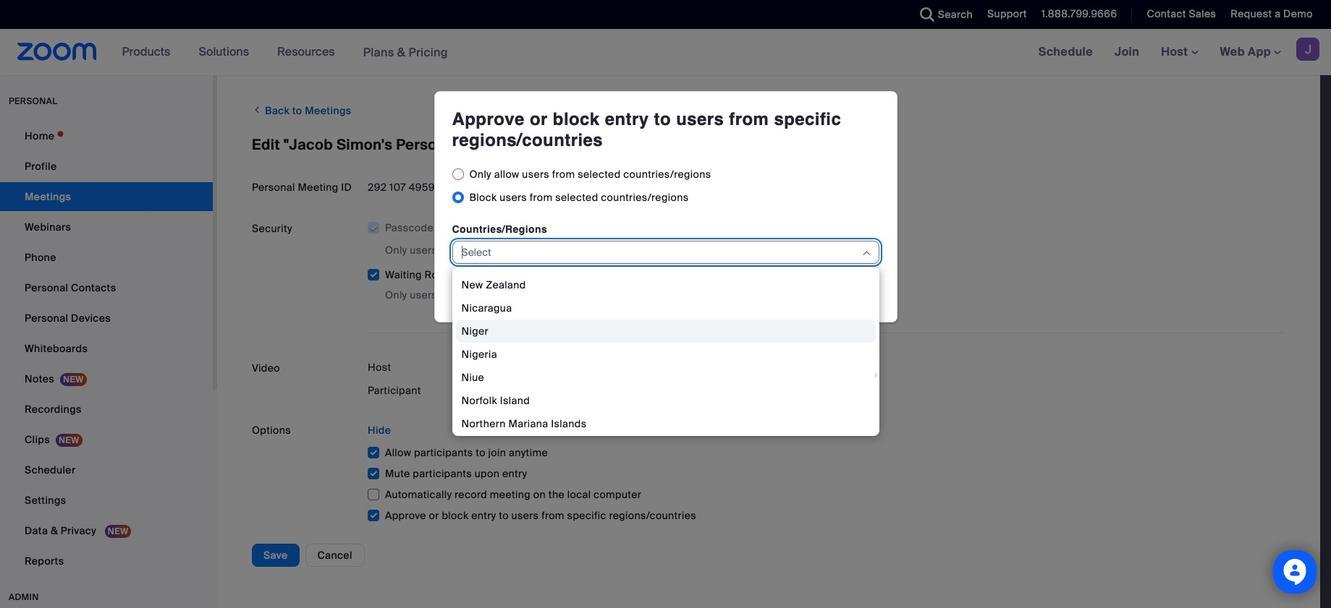 Task type: locate. For each thing, give the bounding box(es) containing it.
& inside personal menu menu
[[51, 525, 58, 538]]

292
[[368, 181, 387, 194]]

only down waiting
[[385, 289, 407, 302]]

or down automatically
[[429, 510, 439, 523]]

0 vertical spatial countries/regions
[[624, 168, 711, 181]]

home link
[[0, 122, 213, 151]]

personal up the 'security'
[[252, 181, 295, 194]]

allow participants to join       anytime
[[385, 447, 548, 460]]

contact sales
[[1147, 7, 1216, 20]]

selected
[[578, 168, 621, 181], [555, 191, 598, 204]]

personal devices link
[[0, 304, 213, 333]]

settings
[[25, 494, 66, 507]]

admin
[[9, 592, 39, 604]]

or right link
[[556, 244, 567, 257]]

0 horizontal spatial &
[[51, 525, 58, 538]]

mariana
[[508, 418, 548, 431]]

or inside approve or block entry to users from specific regions/countries dialog
[[530, 109, 548, 130]]

entry down "record"
[[471, 510, 496, 523]]

personal up the 4959
[[396, 135, 459, 154]]

request
[[1231, 7, 1272, 20]]

on
[[484, 362, 496, 375], [484, 385, 496, 398], [533, 489, 546, 502]]

approve or block entry to users from specific regions/countries up only allow users from selected countries/regions at top
[[452, 109, 841, 151]]

product information navigation
[[111, 29, 459, 76]]

participants up mute participants upon entry
[[414, 447, 473, 460]]

who
[[440, 244, 460, 257]]

1 horizontal spatial regions/countries
[[609, 510, 696, 523]]

approve or block entry to users from specific regions/countries dialog
[[434, 91, 897, 444]]

join up upon
[[488, 447, 506, 460]]

from
[[729, 109, 769, 130], [552, 168, 575, 181], [530, 191, 553, 204], [542, 510, 565, 523]]

countries/regions
[[624, 168, 711, 181], [601, 191, 689, 204]]

pricing
[[409, 45, 448, 60]]

& inside product information navigation
[[397, 45, 406, 60]]

simon's
[[337, 135, 393, 154]]

participants for allow
[[414, 447, 473, 460]]

only up waiting
[[385, 244, 407, 257]]

1 horizontal spatial entry
[[502, 468, 527, 481]]

0 horizontal spatial block
[[442, 510, 469, 523]]

1 horizontal spatial approve
[[452, 109, 525, 130]]

2 horizontal spatial or
[[556, 244, 567, 257]]

participants up automatically
[[413, 468, 472, 481]]

0 vertical spatial can
[[621, 244, 639, 257]]

schedule link
[[1028, 29, 1104, 75]]

Countries/Regions,Select text field
[[462, 242, 857, 264]]

0 vertical spatial participants
[[414, 447, 473, 460]]

approve up allow
[[452, 109, 525, 130]]

1 horizontal spatial &
[[397, 45, 406, 60]]

1 vertical spatial only
[[385, 244, 407, 257]]

the for invite
[[489, 244, 505, 257]]

2 horizontal spatial entry
[[605, 109, 649, 130]]

0 horizontal spatial specific
[[567, 510, 606, 523]]

0 vertical spatial meeting
[[462, 135, 521, 154]]

or
[[530, 109, 548, 130], [556, 244, 567, 257], [429, 510, 439, 523]]

0 vertical spatial entry
[[605, 109, 649, 130]]

whiteboards link
[[0, 334, 213, 363]]

0 vertical spatial specific
[[774, 109, 841, 130]]

& right data
[[51, 525, 58, 538]]

regions/countries up allow
[[452, 130, 603, 151]]

1 vertical spatial approve
[[385, 510, 426, 523]]

0 horizontal spatial meeting
[[298, 181, 339, 194]]

block inside dialog
[[553, 109, 600, 130]]

or up room"
[[530, 109, 548, 130]]

on down nigeria at left
[[484, 362, 496, 375]]

1 vertical spatial &
[[51, 525, 58, 538]]

2 vertical spatial meeting
[[490, 489, 531, 502]]

join
[[641, 244, 659, 257], [565, 289, 583, 302], [488, 447, 506, 460]]

contact
[[1147, 7, 1186, 20]]

can
[[621, 244, 639, 257], [544, 289, 562, 302]]

contact sales link
[[1136, 0, 1220, 29], [1147, 7, 1216, 20]]

save button
[[252, 545, 299, 568]]

allow
[[385, 447, 411, 460]]

1 vertical spatial join
[[565, 289, 583, 302]]

participants for mute
[[413, 468, 472, 481]]

plans & pricing link
[[363, 45, 448, 60], [363, 45, 448, 60]]

schedule
[[1039, 44, 1093, 59]]

2 vertical spatial entry
[[471, 510, 496, 523]]

1 vertical spatial can
[[544, 289, 562, 302]]

0 vertical spatial block
[[553, 109, 600, 130]]

block down "record"
[[442, 510, 469, 523]]

1 vertical spatial block
[[442, 510, 469, 523]]

regions/countries inside dialog
[[452, 130, 603, 151]]

1 vertical spatial participants
[[413, 468, 472, 481]]

hide
[[368, 424, 391, 437]]

0 vertical spatial or
[[530, 109, 548, 130]]

recordings
[[25, 403, 82, 416]]

edit "jacob simon's personal meeting room"
[[252, 135, 571, 154]]

the for local
[[549, 489, 565, 502]]

edit
[[252, 135, 280, 154]]

only users admitted by the host can join the meeting
[[385, 289, 645, 302]]

1 horizontal spatial or
[[530, 109, 548, 130]]

data & privacy link
[[0, 517, 213, 546]]

2 vertical spatial on
[[533, 489, 546, 502]]

host
[[368, 361, 391, 374]]

by
[[487, 289, 498, 302]]

regions/countries down computer
[[609, 510, 696, 523]]

1 vertical spatial meeting
[[298, 181, 339, 194]]

0 horizontal spatial regions/countries
[[452, 130, 603, 151]]

option group containing only allow users from selected countries/regions
[[452, 163, 879, 209]]

2 vertical spatial or
[[429, 510, 439, 523]]

selected down only allow users from selected countries/regions at top
[[555, 191, 598, 204]]

1 vertical spatial on
[[484, 385, 496, 398]]

1 vertical spatial approve or block entry to users from specific regions/countries
[[385, 510, 696, 523]]

plans
[[363, 45, 394, 60]]

personal for personal devices
[[25, 312, 68, 325]]

room
[[425, 269, 454, 282]]

0 vertical spatial meeting
[[681, 244, 722, 257]]

banner
[[0, 29, 1331, 76]]

meeting up allow
[[462, 135, 521, 154]]

& right plans
[[397, 45, 406, 60]]

0 vertical spatial regions/countries
[[452, 130, 603, 151]]

whiteboards
[[25, 342, 88, 355]]

1 horizontal spatial specific
[[774, 109, 841, 130]]

entry inside dialog
[[605, 109, 649, 130]]

option group inside approve or block entry to users from specific regions/countries dialog
[[452, 163, 879, 209]]

only up block
[[469, 168, 492, 181]]

1 vertical spatial regions/countries
[[609, 510, 696, 523]]

video
[[252, 362, 280, 375]]

sales
[[1189, 7, 1216, 20]]

can right passcode
[[621, 244, 639, 257]]

personal up 'whiteboards'
[[25, 312, 68, 325]]

hide options image
[[861, 248, 873, 259]]

&
[[397, 45, 406, 60], [51, 525, 58, 538]]

reports link
[[0, 547, 213, 576]]

1 horizontal spatial block
[[553, 109, 600, 130]]

0 vertical spatial approve
[[452, 109, 525, 130]]

privacy
[[61, 525, 96, 538]]

entry up automatically record meeting on the local computer
[[502, 468, 527, 481]]

id
[[341, 181, 352, 194]]

1 horizontal spatial meeting
[[462, 135, 521, 154]]

back to meetings link
[[252, 98, 352, 122]]

join right passcode
[[641, 244, 659, 257]]

meetings navigation
[[1028, 29, 1331, 76]]

on down niue
[[484, 385, 496, 398]]

contacts
[[71, 282, 116, 295]]

data
[[25, 525, 48, 538]]

1 vertical spatial or
[[556, 244, 567, 257]]

to
[[292, 104, 302, 117], [654, 109, 671, 130], [476, 447, 486, 460], [499, 510, 509, 523]]

2 horizontal spatial meeting
[[681, 244, 722, 257]]

1 vertical spatial meeting
[[604, 289, 645, 302]]

2 vertical spatial only
[[385, 289, 407, 302]]

options
[[252, 424, 291, 437]]

meeting left id
[[298, 181, 339, 194]]

1.888.799.9666 button
[[1031, 0, 1121, 29], [1042, 7, 1117, 20]]

approve or block entry to users from specific regions/countries down automatically record meeting on the local computer
[[385, 510, 696, 523]]

profile
[[25, 160, 57, 173]]

zealand
[[486, 279, 526, 292]]

room"
[[525, 135, 571, 154]]

0 vertical spatial approve or block entry to users from specific regions/countries
[[452, 109, 841, 151]]

0 vertical spatial on
[[484, 362, 496, 375]]

users
[[676, 109, 724, 130], [522, 168, 550, 181], [500, 191, 527, 204], [410, 244, 437, 257], [410, 289, 437, 302], [512, 510, 539, 523]]

have
[[463, 244, 486, 257]]

0 vertical spatial join
[[641, 244, 659, 257]]

meeting
[[462, 135, 521, 154], [298, 181, 339, 194]]

1 horizontal spatial can
[[621, 244, 639, 257]]

can right host
[[544, 289, 562, 302]]

approve down automatically
[[385, 510, 426, 523]]

join
[[1115, 44, 1140, 59]]

left image
[[252, 103, 262, 117]]

only inside approve or block entry to users from specific regions/countries dialog
[[469, 168, 492, 181]]

contact sales link up join
[[1136, 0, 1220, 29]]

selected up block users from selected countries/regions
[[578, 168, 621, 181]]

on left local
[[533, 489, 546, 502]]

the for host
[[501, 289, 517, 302]]

2 vertical spatial join
[[488, 447, 506, 460]]

0 vertical spatial only
[[469, 168, 492, 181]]

1 vertical spatial selected
[[555, 191, 598, 204]]

entry up only allow users from selected countries/regions at top
[[605, 109, 649, 130]]

join right host
[[565, 289, 583, 302]]

block up room"
[[553, 109, 600, 130]]

0 vertical spatial &
[[397, 45, 406, 60]]

meeting
[[681, 244, 722, 257], [604, 289, 645, 302], [490, 489, 531, 502]]

scheduler
[[25, 464, 76, 477]]

demo
[[1284, 7, 1313, 20]]

back to meetings
[[262, 104, 352, 117]]

option group
[[452, 163, 879, 209]]

personal down phone
[[25, 282, 68, 295]]



Task type: describe. For each thing, give the bounding box(es) containing it.
automatically record meeting on the local computer
[[385, 489, 642, 502]]

countries/regions
[[452, 224, 547, 235]]

personal contacts link
[[0, 274, 213, 303]]

only for only users admitted by the host can join the meeting
[[385, 289, 407, 302]]

contact sales link up meetings navigation
[[1147, 7, 1216, 20]]

anytime
[[509, 447, 548, 460]]

allow
[[494, 168, 519, 181]]

nigeria
[[462, 348, 497, 361]]

1 vertical spatial entry
[[502, 468, 527, 481]]

save
[[264, 550, 288, 563]]

personal contacts
[[25, 282, 116, 295]]

islands
[[551, 418, 587, 431]]

clips link
[[0, 426, 213, 455]]

4959
[[409, 181, 435, 194]]

cancel
[[317, 550, 352, 563]]

1 horizontal spatial join
[[565, 289, 583, 302]]

admitted
[[440, 289, 484, 302]]

107
[[390, 181, 406, 194]]

webinars link
[[0, 213, 213, 242]]

only allow users from selected countries/regions
[[469, 168, 711, 181]]

data & privacy
[[25, 525, 99, 538]]

only for only users who have the invite link or passcode can join the meeting
[[385, 244, 407, 257]]

home
[[25, 130, 55, 143]]

1.888.799.9666
[[1042, 7, 1117, 20]]

waiting
[[385, 269, 422, 282]]

waiting room
[[385, 269, 454, 282]]

security group
[[368, 217, 1286, 304]]

reports
[[25, 555, 64, 568]]

to inside dialog
[[654, 109, 671, 130]]

block
[[469, 191, 497, 204]]

1 vertical spatial countries/regions
[[601, 191, 689, 204]]

cancel button
[[305, 545, 365, 568]]

passcode
[[569, 244, 618, 257]]

approve inside dialog
[[452, 109, 525, 130]]

0 horizontal spatial can
[[544, 289, 562, 302]]

or inside security group
[[556, 244, 567, 257]]

local
[[567, 489, 591, 502]]

participant
[[368, 384, 421, 397]]

norfolk island
[[462, 395, 530, 408]]

norfolk
[[462, 395, 497, 408]]

zoom logo image
[[17, 43, 97, 61]]

approve or block entry to users from specific regions/countries inside dialog
[[452, 109, 841, 151]]

mute
[[385, 468, 410, 481]]

0 horizontal spatial approve
[[385, 510, 426, 523]]

participant option group
[[466, 380, 548, 403]]

on inside participant "option group"
[[484, 385, 496, 398]]

notes
[[25, 373, 54, 386]]

0 horizontal spatial join
[[488, 447, 506, 460]]

passcode
[[385, 222, 434, 235]]

banner containing schedule
[[0, 29, 1331, 76]]

security
[[252, 222, 292, 235]]

personal devices
[[25, 312, 111, 325]]

"jacob
[[284, 135, 333, 154]]

meetings
[[305, 104, 352, 117]]

personal for personal contacts
[[25, 282, 68, 295]]

personal
[[9, 96, 58, 107]]

292 107 4959
[[368, 181, 435, 194]]

request a demo
[[1231, 7, 1313, 20]]

personal meeting id
[[252, 181, 352, 194]]

1 horizontal spatial meeting
[[604, 289, 645, 302]]

profile link
[[0, 152, 213, 181]]

record
[[455, 489, 487, 502]]

back
[[265, 104, 290, 117]]

0 horizontal spatial meeting
[[490, 489, 531, 502]]

& for pricing
[[397, 45, 406, 60]]

host
[[520, 289, 541, 302]]

island
[[500, 395, 530, 408]]

invite
[[508, 244, 534, 257]]

a
[[1275, 7, 1281, 20]]

plans & pricing
[[363, 45, 448, 60]]

notes link
[[0, 365, 213, 394]]

personal menu menu
[[0, 122, 213, 578]]

0 horizontal spatial entry
[[471, 510, 496, 523]]

mute participants upon entry
[[385, 468, 527, 481]]

join link
[[1104, 29, 1150, 75]]

new zealand
[[462, 279, 526, 292]]

northern mariana islands
[[462, 418, 587, 431]]

link
[[537, 244, 554, 257]]

0 vertical spatial selected
[[578, 168, 621, 181]]

only for only allow users from selected countries/regions
[[469, 168, 492, 181]]

webinars
[[25, 221, 71, 234]]

0 horizontal spatial or
[[429, 510, 439, 523]]

specific inside dialog
[[774, 109, 841, 130]]

1 vertical spatial specific
[[567, 510, 606, 523]]

nicaragua
[[462, 302, 512, 315]]

new
[[462, 279, 483, 292]]

hide button
[[368, 419, 391, 443]]

2 horizontal spatial join
[[641, 244, 659, 257]]

& for privacy
[[51, 525, 58, 538]]

upon
[[475, 468, 500, 481]]

personal for personal meeting id
[[252, 181, 295, 194]]

phone link
[[0, 243, 213, 272]]

block users from selected countries/regions
[[469, 191, 689, 204]]

automatically
[[385, 489, 452, 502]]

phone
[[25, 251, 56, 264]]

settings link
[[0, 486, 213, 515]]

niger
[[462, 325, 489, 338]]



Task type: vqa. For each thing, say whether or not it's contained in the screenshot.
masked
no



